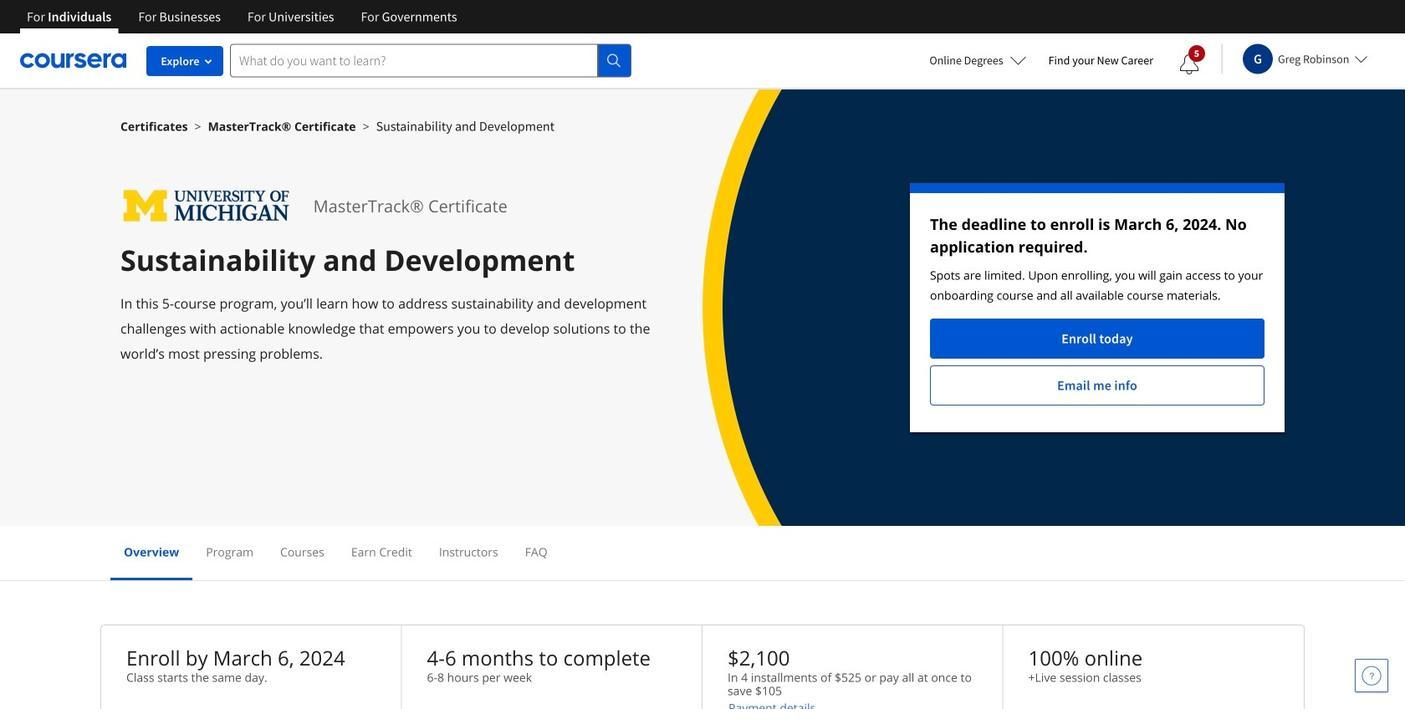 Task type: describe. For each thing, give the bounding box(es) containing it.
coursera image
[[20, 47, 126, 74]]

What do you want to learn? text field
[[230, 44, 598, 77]]

university of michigan image
[[120, 183, 293, 229]]



Task type: locate. For each thing, give the bounding box(es) containing it.
certificate menu element
[[110, 526, 1295, 581]]

help center image
[[1362, 666, 1382, 686]]

banner navigation
[[13, 0, 471, 33]]

None search field
[[230, 44, 632, 77]]

status
[[910, 183, 1285, 433]]



Task type: vqa. For each thing, say whether or not it's contained in the screenshot.
'STATUS'
yes



